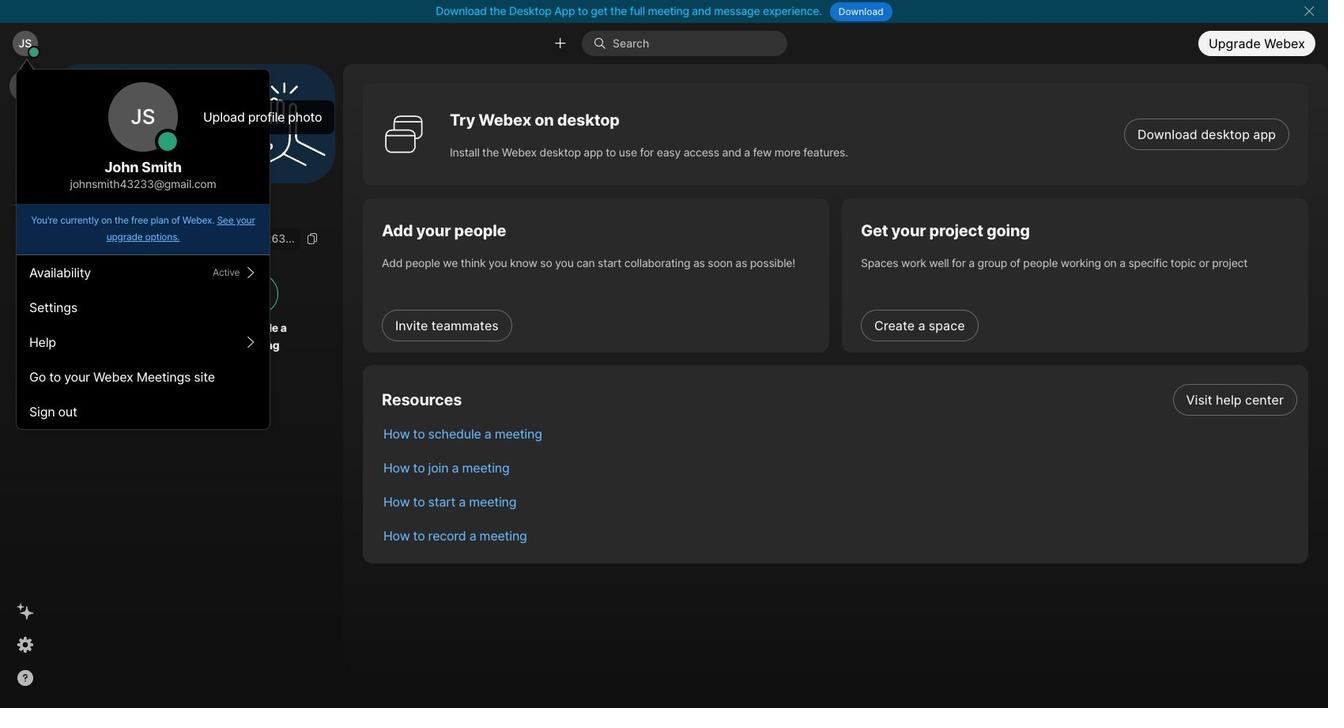 Task type: describe. For each thing, give the bounding box(es) containing it.
arrow right_16 image
[[245, 267, 257, 279]]

1 list item from the top
[[371, 383, 1309, 417]]

cancel_16 image
[[1304, 5, 1316, 17]]

5 list item from the top
[[371, 519, 1309, 553]]

two hands high fiving image
[[236, 76, 331, 171]]

sign out menu item
[[17, 395, 270, 429]]

set status menu item
[[17, 255, 270, 290]]

4 list item from the top
[[371, 485, 1309, 519]]



Task type: locate. For each thing, give the bounding box(es) containing it.
profile settings menu menu bar
[[17, 255, 270, 429]]

list item
[[371, 383, 1309, 417], [371, 417, 1309, 451], [371, 451, 1309, 485], [371, 485, 1309, 519], [371, 519, 1309, 553]]

help menu item
[[17, 325, 270, 360]]

navigation
[[0, 64, 51, 709]]

None text field
[[63, 228, 301, 250]]

settings menu item
[[17, 290, 270, 325]]

arrow right_16 image
[[245, 336, 257, 349]]

2 list item from the top
[[371, 417, 1309, 451]]

webex tab list
[[9, 70, 41, 240]]

3 list item from the top
[[371, 451, 1309, 485]]

go to your webex meetings site menu item
[[17, 360, 270, 395]]



Task type: vqa. For each thing, say whether or not it's contained in the screenshot.
the Help 'menu item' on the left of page
yes



